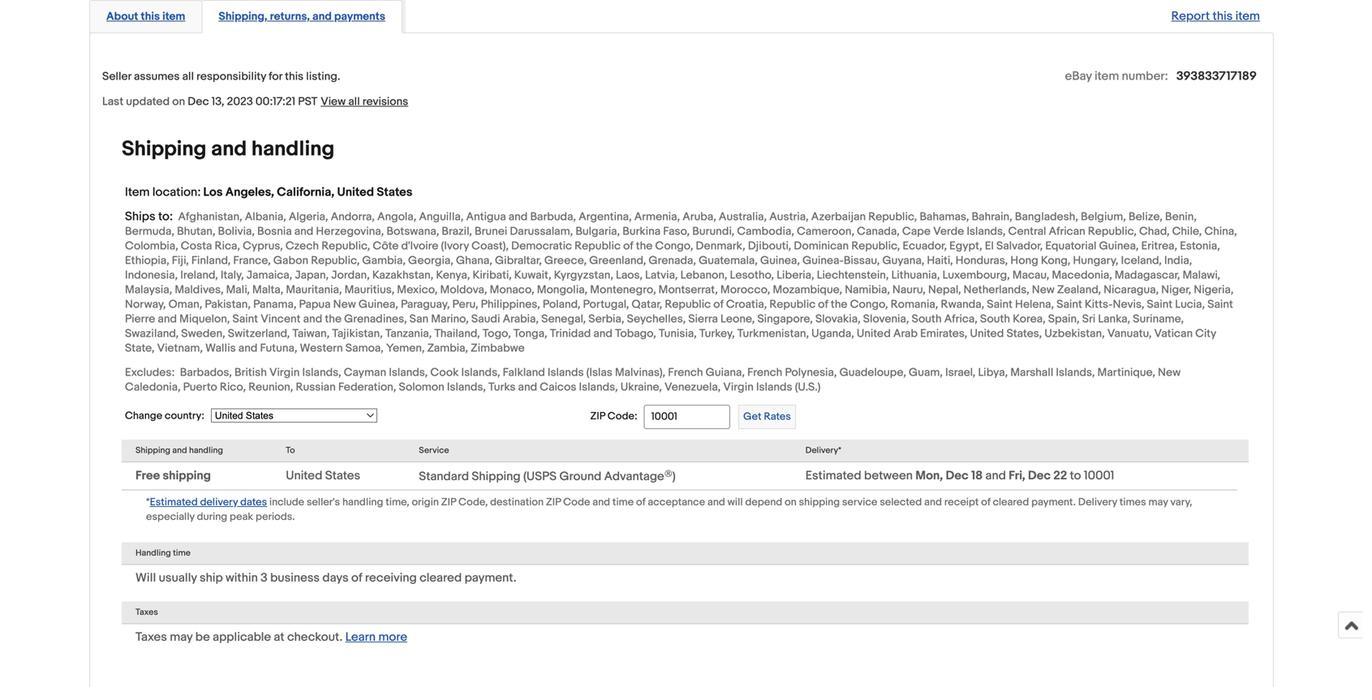 Task type: describe. For each thing, give the bounding box(es) containing it.
ghana,
[[456, 254, 493, 268]]

1 horizontal spatial islands
[[757, 381, 793, 394]]

1 vertical spatial states
[[325, 469, 361, 484]]

republic, up canada,
[[869, 210, 918, 224]]

ethiopia,
[[125, 254, 169, 268]]

standard shipping (usps ground advantage ® )
[[419, 468, 676, 484]]

code
[[564, 496, 591, 509]]

arabia,
[[503, 312, 539, 326]]

2 french from the left
[[748, 366, 783, 380]]

verde
[[934, 225, 965, 239]]

pst
[[298, 95, 318, 109]]

islands, up solomon on the bottom left of page
[[389, 366, 428, 380]]

2 south from the left
[[981, 312, 1011, 326]]

saint up switzerland,
[[233, 312, 258, 326]]

0 vertical spatial all
[[182, 70, 194, 84]]

1 vertical spatial shipping and handling
[[136, 446, 223, 456]]

0 horizontal spatial estimated
[[150, 496, 198, 509]]

belize,
[[1129, 210, 1163, 224]]

estimated delivery dates link
[[150, 495, 267, 509]]

china,
[[1205, 225, 1238, 239]]

payment. inside include seller's handling time, origin zip code, destination zip code and time of acceptance and will depend on shipping service selected and receipt of cleared payment. delivery times may vary, especially during peak periods.
[[1032, 496, 1076, 509]]

zambia,
[[427, 342, 468, 356]]

federation,
[[338, 381, 396, 394]]

and up darussalam,
[[509, 210, 528, 224]]

niger,
[[1162, 283, 1192, 297]]

1 horizontal spatial virgin
[[724, 381, 754, 394]]

time inside include seller's handling time, origin zip code, destination zip code and time of acceptance and will depend on shipping service selected and receipt of cleared payment. delivery times may vary, especially during peak periods.
[[613, 496, 634, 509]]

philippines,
[[481, 298, 541, 312]]

islands, down uzbekistan, on the right
[[1057, 366, 1096, 380]]

and inside shipping, returns, and payments button
[[313, 10, 332, 24]]

united down slovenia,
[[857, 327, 891, 341]]

united down africa,
[[971, 327, 1005, 341]]

change
[[125, 410, 162, 422]]

ships to:
[[125, 209, 173, 224]]

(islas
[[587, 366, 613, 380]]

view
[[321, 95, 346, 109]]

2 horizontal spatial republic
[[770, 298, 816, 312]]

shipping inside include seller's handling time, origin zip code, destination zip code and time of acceptance and will depend on shipping service selected and receipt of cleared payment. delivery times may vary, especially during peak periods.
[[799, 496, 840, 509]]

papua
[[299, 298, 331, 312]]

taxes may be applicable at checkout. learn more
[[136, 630, 408, 645]]

botswana,
[[387, 225, 439, 239]]

report
[[1172, 9, 1211, 24]]

0 horizontal spatial zip
[[441, 496, 456, 509]]

turkmenistan,
[[738, 327, 809, 341]]

1 vertical spatial handling
[[189, 446, 223, 456]]

about this item
[[106, 10, 185, 24]]

latvia,
[[646, 269, 678, 282]]

d'ivoire
[[401, 239, 439, 253]]

dominican
[[794, 239, 849, 253]]

2 horizontal spatial zip
[[591, 410, 606, 423]]

maldives,
[[175, 283, 224, 297]]

wallis
[[206, 342, 236, 356]]

cook
[[431, 366, 459, 380]]

united down "to"
[[286, 469, 323, 484]]

vanuatu,
[[1108, 327, 1152, 341]]

shipping, returns, and payments
[[219, 10, 386, 24]]

during
[[197, 511, 227, 524]]

0 vertical spatial islands
[[548, 366, 584, 380]]

handling
[[136, 548, 171, 559]]

norway,
[[125, 298, 166, 312]]

anguilla,
[[419, 210, 464, 224]]

0 vertical spatial estimated
[[806, 469, 862, 484]]

malaysia,
[[125, 283, 172, 297]]

1 horizontal spatial republic
[[665, 298, 711, 312]]

angeles,
[[226, 185, 274, 200]]

montenegro,
[[590, 283, 656, 297]]

1 horizontal spatial all
[[348, 95, 360, 109]]

tunisia,
[[659, 327, 697, 341]]

polynesia,
[[785, 366, 837, 380]]

and up free shipping
[[172, 446, 187, 456]]

cape
[[903, 225, 931, 239]]

vatican
[[1155, 327, 1194, 341]]

moldova,
[[440, 283, 488, 297]]

liechtenstein,
[[817, 269, 889, 282]]

seller
[[102, 70, 131, 84]]

equatorial
[[1046, 239, 1097, 253]]

rica,
[[215, 239, 240, 253]]

panama,
[[253, 298, 297, 312]]

0 vertical spatial congo,
[[656, 239, 694, 253]]

include
[[270, 496, 304, 509]]

returns,
[[270, 10, 310, 24]]

sri
[[1083, 312, 1096, 326]]

revisions
[[363, 95, 408, 109]]

antigua
[[466, 210, 506, 224]]

rwanda,
[[941, 298, 985, 312]]

netherlands,
[[964, 283, 1030, 297]]

of up sierra
[[714, 298, 724, 312]]

guinea-
[[803, 254, 844, 268]]

states,
[[1007, 327, 1043, 341]]

portugal,
[[583, 298, 629, 312]]

may inside include seller's handling time, origin zip code, destination zip code and time of acceptance and will depend on shipping service selected and receipt of cleared payment. delivery times may vary, especially during peak periods.
[[1149, 496, 1169, 509]]

0 horizontal spatial guinea,
[[359, 298, 398, 312]]

1 horizontal spatial this
[[285, 70, 304, 84]]

afghanistan, albania, algeria, andorra, angola, anguilla, antigua and barbuda, argentina, armenia, aruba, australia, austria, azerbaijan republic, bahamas, bahrain, bangladesh, belgium, belize, benin, bermuda, bhutan, bolivia, bosnia and herzegovina, botswana, brazil, brunei darussalam, bulgaria, burkina faso, burundi, cambodia, cameroon, canada, cape verde islands, central african republic, chad, chile, china, colombia, costa rica, cyprus, czech republic, côte d'ivoire (ivory coast), democratic republic of the congo, denmark, djibouti, dominican republic, ecuador, egypt, el salvador, equatorial guinea, eritrea, estonia, ethiopia, fiji, finland, france, gabon republic, gambia, georgia, ghana, gibraltar, greece, greenland, grenada, guatemala, guinea, guinea-bissau, guyana, haiti, honduras, hong kong, hungary, iceland, india, indonesia, ireland, italy, jamaica, japan, jordan, kazakhstan, kenya, kiribati, kuwait, kyrgyzstan, laos, latvia, lebanon, lesotho, liberia, liechtenstein, lithuania, luxembourg, macau, macedonia, madagascar, malawi, malaysia, maldives, mali, malta, mauritania, mauritius, mexico, moldova, monaco, mongolia, montenegro, montserrat, morocco, mozambique, namibia, nauru, nepal, netherlands, new zealand, nicaragua, niger, nigeria, norway, oman, pakistan, panama, papua new guinea, paraguay, peru, philippines, poland, portugal, qatar, republic of croatia, republic of the congo, romania, rwanda, saint helena, saint kitts-nevis, saint lucia, saint pierre and miquelon, saint vincent and the grenadines, san marino, saudi arabia, senegal, serbia, seychelles, sierra leone, singapore, slovakia, slovenia, south africa, south korea, spain, sri lanka, suriname, swaziland, sweden, switzerland, taiwan, tajikistan, tanzania, thailand, togo, tonga, trinidad and tobago, tunisia, turkey, turkmenistan, uganda, united arab emirates, united states, uzbekistan, vanuatu, vatican city state, vietnam, wallis and futuna, western samoa, yemen, zambia, zimbabwe
[[125, 210, 1238, 356]]

marino,
[[431, 312, 469, 326]]

jamaica,
[[247, 269, 292, 282]]

1 vertical spatial may
[[170, 630, 193, 645]]

0 horizontal spatial payment.
[[465, 571, 517, 586]]

tajikistan,
[[332, 327, 383, 341]]

to
[[286, 446, 295, 456]]

item
[[125, 185, 150, 200]]

(u.s.)
[[795, 381, 821, 394]]

tab list containing about this item
[[89, 0, 1275, 33]]

this for report
[[1213, 9, 1233, 24]]

business
[[270, 571, 320, 586]]

mongolia,
[[537, 283, 588, 297]]

california,
[[277, 185, 335, 200]]

islands, up the russian
[[302, 366, 341, 380]]

afghanistan,
[[178, 210, 242, 224]]

0 vertical spatial handling
[[252, 137, 335, 162]]

solomon
[[399, 381, 445, 394]]

times
[[1120, 496, 1147, 509]]

this for about
[[141, 10, 160, 24]]

dec for 13,
[[188, 95, 209, 109]]

martinique,
[[1098, 366, 1156, 380]]

include seller's handling time, origin zip code, destination zip code and time of acceptance and will depend on shipping service selected and receipt of cleared payment. delivery times may vary, especially during peak periods.
[[146, 496, 1193, 524]]

nigeria,
[[1195, 283, 1234, 297]]

1 french from the left
[[668, 366, 703, 380]]

state,
[[125, 342, 155, 356]]

uganda,
[[812, 327, 855, 341]]

mexico,
[[397, 283, 438, 297]]

côte
[[373, 239, 399, 253]]

malta,
[[252, 283, 284, 297]]

lebanon,
[[681, 269, 728, 282]]

lithuania,
[[892, 269, 940, 282]]

of up the slovakia,
[[819, 298, 829, 312]]

swaziland,
[[125, 327, 179, 341]]

saint up spain,
[[1057, 298, 1083, 312]]

periods.
[[256, 511, 295, 524]]

and inside barbados, british virgin islands, cayman islands, cook islands, falkland islands (islas malvinas), french guiana, french polynesia, guadeloupe, guam, israel, libya, marshall islands, martinique, new caledonia, puerto rico, reunion, russian federation, solomon islands, turks and caicos islands, ukraine, venezuela, virgin islands (u.s.)
[[518, 381, 538, 394]]



Task type: locate. For each thing, give the bounding box(es) containing it.
2 horizontal spatial new
[[1159, 366, 1181, 380]]

republic,
[[869, 210, 918, 224], [1089, 225, 1137, 239], [322, 239, 370, 253], [852, 239, 901, 253], [311, 254, 360, 268]]

handling inside include seller's handling time, origin zip code, destination zip code and time of acceptance and will depend on shipping service selected and receipt of cleared payment. delivery times may vary, especially during peak periods.
[[343, 496, 384, 509]]

service
[[419, 446, 449, 456]]

1 vertical spatial congo,
[[851, 298, 889, 312]]

egypt,
[[950, 239, 983, 253]]

french up venezuela,
[[668, 366, 703, 380]]

new up helena,
[[1033, 283, 1055, 297]]

islands, up turks
[[462, 366, 501, 380]]

and right code
[[593, 496, 611, 509]]

republic, down canada,
[[852, 239, 901, 253]]

zip left code:
[[591, 410, 606, 423]]

gibraltar,
[[495, 254, 542, 268]]

saint
[[987, 298, 1013, 312], [1057, 298, 1083, 312], [1148, 298, 1173, 312], [1208, 298, 1234, 312], [233, 312, 258, 326]]

applicable
[[213, 630, 271, 645]]

0 vertical spatial new
[[1033, 283, 1055, 297]]

number:
[[1123, 69, 1169, 84]]

may
[[1149, 496, 1169, 509], [170, 630, 193, 645]]

states up angola,
[[377, 185, 413, 200]]

herzegovina,
[[316, 225, 384, 239]]

of right the receipt
[[982, 496, 991, 509]]

dec left 18
[[946, 469, 969, 484]]

delivery
[[1079, 496, 1118, 509]]

taxes left the be
[[136, 630, 167, 645]]

1 vertical spatial cleared
[[420, 571, 462, 586]]

responsibility
[[197, 70, 266, 84]]

puerto
[[183, 381, 217, 394]]

1 horizontal spatial south
[[981, 312, 1011, 326]]

shipping up destination
[[472, 470, 521, 484]]

especially
[[146, 511, 195, 524]]

0 horizontal spatial shipping
[[163, 469, 211, 484]]

shipping and handling up free shipping
[[136, 446, 223, 456]]

marshall
[[1011, 366, 1054, 380]]

0 horizontal spatial dec
[[188, 95, 209, 109]]

2023
[[227, 95, 253, 109]]

0 horizontal spatial states
[[325, 469, 361, 484]]

2 vertical spatial shipping
[[472, 470, 521, 484]]

item right ebay
[[1095, 69, 1120, 84]]

cleared down fri,
[[993, 496, 1030, 509]]

1 horizontal spatial payment.
[[1032, 496, 1076, 509]]

item for about this item
[[162, 10, 185, 24]]

virgin up reunion,
[[270, 366, 300, 380]]

00:17:21
[[256, 95, 296, 109]]

get rates button
[[739, 405, 796, 429]]

yemen,
[[386, 342, 425, 356]]

this right for
[[285, 70, 304, 84]]

this right report
[[1213, 9, 1233, 24]]

1 horizontal spatial cleared
[[993, 496, 1030, 509]]

2 taxes from the top
[[136, 630, 167, 645]]

2 horizontal spatial dec
[[1029, 469, 1051, 484]]

poland,
[[543, 298, 581, 312]]

0 vertical spatial taxes
[[136, 608, 158, 618]]

shipping up location:
[[122, 137, 207, 162]]

taxes for taxes
[[136, 608, 158, 618]]

taiwan,
[[293, 327, 330, 341]]

seychelles,
[[627, 312, 686, 326]]

0 horizontal spatial congo,
[[656, 239, 694, 253]]

dec for 18
[[946, 469, 969, 484]]

1 vertical spatial islands
[[757, 381, 793, 394]]

0 horizontal spatial republic
[[575, 239, 621, 253]]

republic, up jordan,
[[311, 254, 360, 268]]

republic down bulgaria,
[[575, 239, 621, 253]]

and down falkland
[[518, 381, 538, 394]]

handling up california,
[[252, 137, 335, 162]]

republic, down herzegovina,
[[322, 239, 370, 253]]

item inside report this item link
[[1236, 9, 1261, 24]]

1 horizontal spatial on
[[785, 496, 797, 509]]

nevis,
[[1114, 298, 1145, 312]]

0 vertical spatial on
[[172, 95, 185, 109]]

french right guiana,
[[748, 366, 783, 380]]

canada,
[[857, 225, 900, 239]]

1 vertical spatial taxes
[[136, 630, 167, 645]]

may left the be
[[170, 630, 193, 645]]

1 horizontal spatial new
[[1033, 283, 1055, 297]]

10001
[[1085, 469, 1115, 484]]

states up seller's
[[325, 469, 361, 484]]

1 horizontal spatial states
[[377, 185, 413, 200]]

kazakhstan,
[[373, 269, 434, 282]]

grenadines,
[[344, 312, 407, 326]]

islands, down cook
[[447, 381, 486, 394]]

of up greenland,
[[624, 239, 634, 253]]

report this item
[[1172, 9, 1261, 24]]

1 vertical spatial on
[[785, 496, 797, 509]]

0 vertical spatial virgin
[[270, 366, 300, 380]]

1 vertical spatial payment.
[[465, 571, 517, 586]]

1 vertical spatial new
[[333, 298, 356, 312]]

0 horizontal spatial on
[[172, 95, 185, 109]]

and left will
[[708, 496, 726, 509]]

*
[[146, 496, 150, 509]]

islands up rates
[[757, 381, 793, 394]]

and up czech
[[294, 225, 314, 239]]

congo, down namibia,
[[851, 298, 889, 312]]

1 horizontal spatial congo,
[[851, 298, 889, 312]]

saint down the nigeria,
[[1208, 298, 1234, 312]]

ZIP Code: text field
[[644, 405, 731, 429]]

to:
[[158, 209, 173, 224]]

free
[[136, 469, 160, 484]]

0 horizontal spatial islands
[[548, 366, 584, 380]]

item for report this item
[[1236, 9, 1261, 24]]

peru,
[[453, 298, 479, 312]]

shipping up free
[[136, 446, 170, 456]]

0 horizontal spatial all
[[182, 70, 194, 84]]

1 horizontal spatial dec
[[946, 469, 969, 484]]

time down advantage
[[613, 496, 634, 509]]

jordan,
[[331, 269, 370, 282]]

®
[[665, 468, 673, 478]]

1 vertical spatial time
[[173, 548, 191, 559]]

shipping up * estimated delivery dates
[[163, 469, 211, 484]]

new down mauritius,
[[333, 298, 356, 312]]

item right about at the left of page
[[162, 10, 185, 24]]

updated
[[126, 95, 170, 109]]

chad,
[[1140, 225, 1170, 239]]

0 vertical spatial shipping
[[163, 469, 211, 484]]

republic up singapore,
[[770, 298, 816, 312]]

guadeloupe,
[[840, 366, 907, 380]]

peak
[[230, 511, 253, 524]]

bahrain,
[[972, 210, 1013, 224]]

islands
[[548, 366, 584, 380], [757, 381, 793, 394]]

0 vertical spatial states
[[377, 185, 413, 200]]

time up usually
[[173, 548, 191, 559]]

the down papua at the left of the page
[[325, 312, 342, 326]]

dec
[[188, 95, 209, 109], [946, 469, 969, 484], [1029, 469, 1051, 484]]

the down burkina
[[636, 239, 653, 253]]

cleared
[[993, 496, 1030, 509], [420, 571, 462, 586]]

0 vertical spatial shipping
[[122, 137, 207, 162]]

mozambique,
[[773, 283, 843, 297]]

islands up caicos
[[548, 366, 584, 380]]

2 horizontal spatial the
[[831, 298, 848, 312]]

cleared inside include seller's handling time, origin zip code, destination zip code and time of acceptance and will depend on shipping service selected and receipt of cleared payment. delivery times may vary, especially during peak periods.
[[993, 496, 1030, 509]]

item location: los angeles, california, united states
[[125, 185, 413, 200]]

1 vertical spatial shipping
[[136, 446, 170, 456]]

of right 'days'
[[352, 571, 362, 586]]

0 horizontal spatial handling
[[189, 446, 223, 456]]

african
[[1049, 225, 1086, 239]]

estimated up the especially
[[150, 496, 198, 509]]

shipping and handling up los
[[122, 137, 335, 162]]

0 vertical spatial shipping and handling
[[122, 137, 335, 162]]

1 horizontal spatial zip
[[546, 496, 561, 509]]

checkout.
[[287, 630, 343, 645]]

and right 18
[[986, 469, 1007, 484]]

0 vertical spatial payment.
[[1032, 496, 1076, 509]]

country:
[[165, 410, 205, 422]]

on inside include seller's handling time, origin zip code, destination zip code and time of acceptance and will depend on shipping service selected and receipt of cleared payment. delivery times may vary, especially during peak periods.
[[785, 496, 797, 509]]

1 horizontal spatial may
[[1149, 496, 1169, 509]]

this right about at the left of page
[[141, 10, 160, 24]]

2 horizontal spatial this
[[1213, 9, 1233, 24]]

islands, down (islas
[[579, 381, 618, 394]]

taxes down will
[[136, 608, 158, 618]]

the up the slovakia,
[[831, 298, 848, 312]]

all
[[182, 70, 194, 84], [348, 95, 360, 109]]

bissau,
[[844, 254, 880, 268]]

saint up suriname,
[[1148, 298, 1173, 312]]

1 south from the left
[[912, 312, 942, 326]]

south down romania,
[[912, 312, 942, 326]]

of down advantage
[[636, 496, 646, 509]]

guiana,
[[706, 366, 745, 380]]

2 horizontal spatial item
[[1236, 9, 1261, 24]]

0 vertical spatial time
[[613, 496, 634, 509]]

item right report
[[1236, 9, 1261, 24]]

0 horizontal spatial new
[[333, 298, 356, 312]]

and down serbia,
[[594, 327, 613, 341]]

and right returns,
[[313, 10, 332, 24]]

of
[[624, 239, 634, 253], [714, 298, 724, 312], [819, 298, 829, 312], [636, 496, 646, 509], [982, 496, 991, 509], [352, 571, 362, 586]]

tab list
[[89, 0, 1275, 33]]

0 horizontal spatial may
[[170, 630, 193, 645]]

(usps
[[524, 470, 557, 484]]

guinea, up grenadines,
[[359, 298, 398, 312]]

last
[[102, 95, 124, 109]]

taxes
[[136, 608, 158, 618], [136, 630, 167, 645]]

kiribati,
[[473, 269, 512, 282]]

handling down the country:
[[189, 446, 223, 456]]

estimated down delivery*
[[806, 469, 862, 484]]

get
[[744, 411, 762, 424]]

1 horizontal spatial guinea,
[[761, 254, 800, 268]]

1 horizontal spatial handling
[[252, 137, 335, 162]]

islands, inside "afghanistan, albania, algeria, andorra, angola, anguilla, antigua and barbuda, argentina, armenia, aruba, australia, austria, azerbaijan republic, bahamas, bahrain, bangladesh, belgium, belize, benin, bermuda, bhutan, bolivia, bosnia and herzegovina, botswana, brazil, brunei darussalam, bulgaria, burkina faso, burundi, cambodia, cameroon, canada, cape verde islands, central african republic, chad, chile, china, colombia, costa rica, cyprus, czech republic, côte d'ivoire (ivory coast), democratic republic of the congo, denmark, djibouti, dominican republic, ecuador, egypt, el salvador, equatorial guinea, eritrea, estonia, ethiopia, fiji, finland, france, gabon republic, gambia, georgia, ghana, gibraltar, greece, greenland, grenada, guatemala, guinea, guinea-bissau, guyana, haiti, honduras, hong kong, hungary, iceland, india, indonesia, ireland, italy, jamaica, japan, jordan, kazakhstan, kenya, kiribati, kuwait, kyrgyzstan, laos, latvia, lebanon, lesotho, liberia, liechtenstein, lithuania, luxembourg, macau, macedonia, madagascar, malawi, malaysia, maldives, mali, malta, mauritania, mauritius, mexico, moldova, monaco, mongolia, montenegro, montserrat, morocco, mozambique, namibia, nauru, nepal, netherlands, new zealand, nicaragua, niger, nigeria, norway, oman, pakistan, panama, papua new guinea, paraguay, peru, philippines, poland, portugal, qatar, republic of croatia, republic of the congo, romania, rwanda, saint helena, saint kitts-nevis, saint lucia, saint pierre and miquelon, saint vincent and the grenadines, san marino, saudi arabia, senegal, serbia, seychelles, sierra leone, singapore, slovakia, slovenia, south africa, south korea, spain, sri lanka, suriname, swaziland, sweden, switzerland, taiwan, tajikistan, tanzania, thailand, togo, tonga, trinidad and tobago, tunisia, turkey, turkmenistan, uganda, united arab emirates, united states, uzbekistan, vanuatu, vatican city state, vietnam, wallis and futuna, western samoa, yemen, zambia, zimbabwe"
[[967, 225, 1006, 239]]

and up taiwan,
[[303, 312, 322, 326]]

payment. down code,
[[465, 571, 517, 586]]

0 vertical spatial the
[[636, 239, 653, 253]]

libya,
[[979, 366, 1008, 380]]

2 vertical spatial new
[[1159, 366, 1181, 380]]

0 horizontal spatial the
[[325, 312, 342, 326]]

last updated on dec 13, 2023 00:17:21 pst view all revisions
[[102, 95, 408, 109]]

1 horizontal spatial shipping
[[799, 496, 840, 509]]

united
[[337, 185, 374, 200], [857, 327, 891, 341], [971, 327, 1005, 341], [286, 469, 323, 484]]

and down switzerland,
[[239, 342, 258, 356]]

2 horizontal spatial handling
[[343, 496, 384, 509]]

time,
[[386, 496, 410, 509]]

israel,
[[946, 366, 976, 380]]

cleared right receiving
[[420, 571, 462, 586]]

1 vertical spatial guinea,
[[761, 254, 800, 268]]

south down netherlands,
[[981, 312, 1011, 326]]

2 horizontal spatial guinea,
[[1100, 239, 1139, 253]]

more
[[379, 630, 408, 645]]

africa,
[[945, 312, 978, 326]]

payment. down the 22
[[1032, 496, 1076, 509]]

guinea, up iceland,
[[1100, 239, 1139, 253]]

0 vertical spatial cleared
[[993, 496, 1030, 509]]

haiti,
[[928, 254, 954, 268]]

0 horizontal spatial french
[[668, 366, 703, 380]]

2 vertical spatial guinea,
[[359, 298, 398, 312]]

shipping inside the standard shipping (usps ground advantage ® )
[[472, 470, 521, 484]]

nauru,
[[893, 283, 926, 297]]

aruba,
[[683, 210, 717, 224]]

all right assumes
[[182, 70, 194, 84]]

republic down montserrat,
[[665, 298, 711, 312]]

0 vertical spatial guinea,
[[1100, 239, 1139, 253]]

2 vertical spatial the
[[325, 312, 342, 326]]

republic, down the belgium,
[[1089, 225, 1137, 239]]

0 horizontal spatial south
[[912, 312, 942, 326]]

0 vertical spatial may
[[1149, 496, 1169, 509]]

1 taxes from the top
[[136, 608, 158, 618]]

1 horizontal spatial french
[[748, 366, 783, 380]]

suriname,
[[1134, 312, 1185, 326]]

0 horizontal spatial this
[[141, 10, 160, 24]]

dec left the 22
[[1029, 469, 1051, 484]]

leone,
[[721, 312, 755, 326]]

qatar,
[[632, 298, 663, 312]]

serbia,
[[589, 312, 625, 326]]

japan,
[[295, 269, 329, 282]]

report this item link
[[1164, 1, 1269, 32]]

los
[[203, 185, 223, 200]]

taxes for taxes may be applicable at checkout. learn more
[[136, 630, 167, 645]]

may left vary,
[[1149, 496, 1169, 509]]

0 horizontal spatial virgin
[[270, 366, 300, 380]]

view all revisions link
[[318, 94, 408, 109]]

0 horizontal spatial cleared
[[420, 571, 462, 586]]

item inside about this item button
[[162, 10, 185, 24]]

on right updated
[[172, 95, 185, 109]]

new inside barbados, british virgin islands, cayman islands, cook islands, falkland islands (islas malvinas), french guiana, french polynesia, guadeloupe, guam, israel, libya, marshall islands, martinique, new caledonia, puerto rico, reunion, russian federation, solomon islands, turks and caicos islands, ukraine, venezuela, virgin islands (u.s.)
[[1159, 366, 1181, 380]]

1 vertical spatial all
[[348, 95, 360, 109]]

and down 'mon,'
[[925, 496, 942, 509]]

1 horizontal spatial item
[[1095, 69, 1120, 84]]

shipping left service
[[799, 496, 840, 509]]

advantage
[[605, 470, 665, 484]]

0 horizontal spatial item
[[162, 10, 185, 24]]

zip right origin
[[441, 496, 456, 509]]

1 horizontal spatial time
[[613, 496, 634, 509]]

this inside button
[[141, 10, 160, 24]]

new down vatican
[[1159, 366, 1181, 380]]

arab
[[894, 327, 918, 341]]

france,
[[233, 254, 271, 268]]

zip left code
[[546, 496, 561, 509]]

1 vertical spatial the
[[831, 298, 848, 312]]

1 vertical spatial shipping
[[799, 496, 840, 509]]

and up los
[[211, 137, 247, 162]]

falkland
[[503, 366, 545, 380]]

handling left the time, at the bottom left of the page
[[343, 496, 384, 509]]

1 vertical spatial estimated
[[150, 496, 198, 509]]

united up andorra,
[[337, 185, 374, 200]]

virgin down guiana,
[[724, 381, 754, 394]]

dec left 13,
[[188, 95, 209, 109]]

saint down netherlands,
[[987, 298, 1013, 312]]

1 horizontal spatial estimated
[[806, 469, 862, 484]]

mauritius,
[[345, 283, 395, 297]]

laos,
[[616, 269, 643, 282]]

congo, up grenada,
[[656, 239, 694, 253]]

2 vertical spatial handling
[[343, 496, 384, 509]]

)
[[673, 470, 676, 484]]

0 horizontal spatial time
[[173, 548, 191, 559]]

brunei
[[475, 225, 508, 239]]

and up swaziland,
[[158, 312, 177, 326]]

(ivory
[[441, 239, 469, 253]]

1 horizontal spatial the
[[636, 239, 653, 253]]

1 vertical spatial virgin
[[724, 381, 754, 394]]

all right view
[[348, 95, 360, 109]]

new
[[1033, 283, 1055, 297], [333, 298, 356, 312], [1159, 366, 1181, 380]]

greenland,
[[590, 254, 646, 268]]

denmark,
[[696, 239, 746, 253]]



Task type: vqa. For each thing, say whether or not it's contained in the screenshot.
received for Search
no



